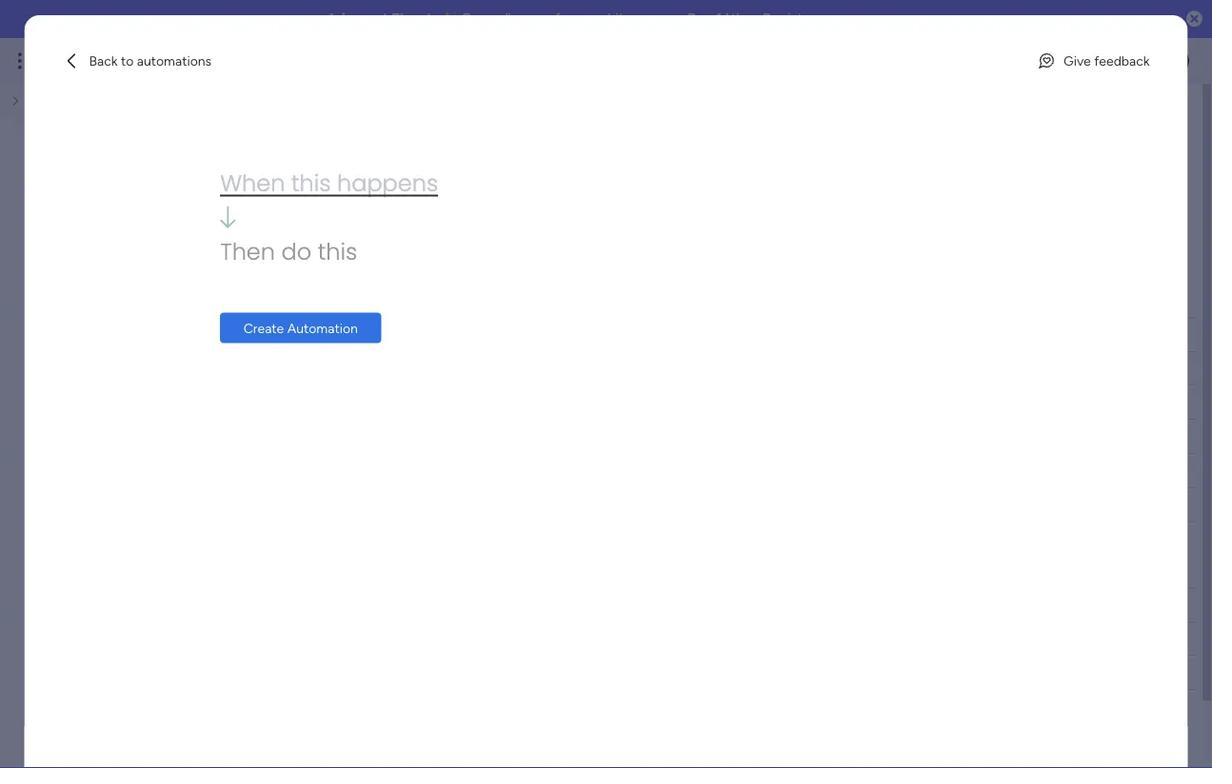 Task type: describe. For each thing, give the bounding box(es) containing it.
person button
[[279, 218, 361, 249]]

register now → link
[[762, 10, 864, 28]]

online
[[489, 10, 527, 28]]

bob builder image
[[1159, 46, 1189, 76]]

person
[[309, 225, 350, 241]]

create
[[244, 320, 284, 336]]

then do this
[[220, 236, 357, 268]]

create automation
[[244, 320, 358, 336]]

happens
[[337, 167, 438, 199]]

our
[[461, 10, 485, 28]]

give feedback
[[1064, 53, 1150, 69]]

dec
[[687, 10, 713, 28]]

back to automations
[[89, 53, 212, 69]]

1 vertical spatial this
[[318, 236, 357, 268]]

at
[[375, 10, 388, 28]]

back to automations button
[[55, 46, 219, 76]]

✨
[[444, 10, 458, 28]]

screens
[[634, 10, 684, 28]]

management
[[192, 50, 296, 71]]

join us at elevate ✨ our online conference hits screens dec 14th
[[325, 10, 744, 28]]

give feedback link
[[1029, 46, 1157, 76]]

register now →
[[762, 10, 864, 28]]

task
[[269, 326, 295, 342]]

work
[[154, 50, 188, 71]]

automation
[[287, 320, 358, 336]]

14th
[[716, 10, 744, 28]]

conference
[[531, 10, 604, 28]]

monday work management
[[85, 50, 296, 71]]

→
[[850, 10, 864, 28]]

Search field
[[211, 220, 268, 247]]

give feedback button
[[1029, 46, 1157, 76]]

then
[[220, 236, 275, 268]]

search everything image
[[1050, 51, 1069, 70]]



Task type: locate. For each thing, give the bounding box(es) containing it.
elevate
[[392, 10, 440, 28]]

this right do
[[318, 236, 357, 268]]

create automation button
[[220, 313, 381, 343]]

this up the person popup button
[[291, 167, 331, 199]]

register
[[762, 10, 815, 28]]

when this happens
[[220, 167, 438, 199]]

automations
[[137, 53, 212, 69]]

give
[[1064, 53, 1091, 69]]

help image
[[1092, 51, 1111, 70]]

us
[[357, 10, 372, 28]]

hits
[[607, 10, 631, 28]]

big left arrow image
[[220, 206, 237, 229]]

0 vertical spatial this
[[291, 167, 331, 199]]

select product image
[[17, 51, 36, 70]]

this
[[291, 167, 331, 199], [318, 236, 357, 268]]

to
[[121, 53, 134, 69]]

back
[[89, 53, 118, 69]]

do
[[281, 236, 312, 268]]

monday
[[85, 50, 150, 71]]

when
[[220, 167, 285, 199]]

join
[[325, 10, 353, 28]]

now
[[819, 10, 846, 28]]

feedback
[[1094, 53, 1150, 69]]



Task type: vqa. For each thing, say whether or not it's contained in the screenshot.
Elevate
yes



